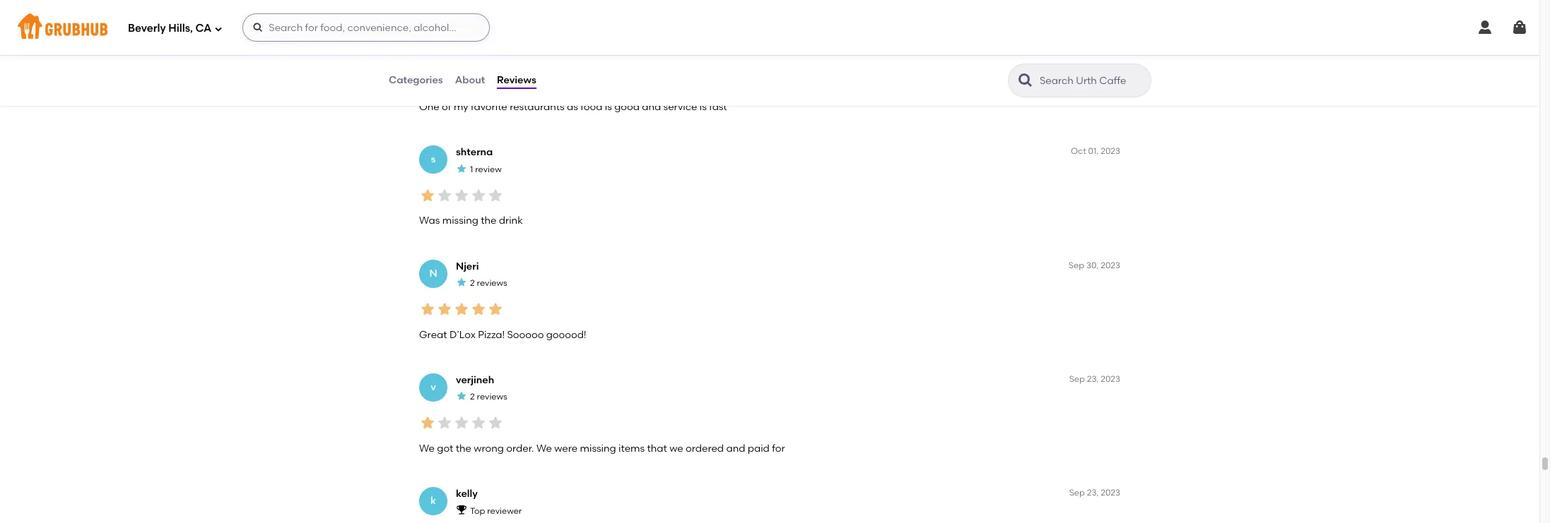Task type: vqa. For each thing, say whether or not it's contained in the screenshot.
the rightmost cancel
no



Task type: locate. For each thing, give the bounding box(es) containing it.
0 vertical spatial sep
[[1069, 261, 1084, 270]]

search icon image
[[1017, 72, 1034, 89]]

2 for verjineh
[[470, 393, 475, 403]]

2 reviews
[[470, 279, 507, 289], [470, 393, 507, 403]]

main navigation navigation
[[0, 0, 1540, 55]]

2 sep 23, 2023 from the top
[[1069, 488, 1120, 498]]

1 review from the top
[[475, 51, 502, 61]]

3 2023 from the top
[[1101, 375, 1120, 384]]

2023
[[1101, 147, 1120, 157], [1101, 261, 1120, 270], [1101, 375, 1120, 384], [1101, 488, 1120, 498]]

is left fast
[[700, 101, 707, 113]]

0 vertical spatial 2 reviews
[[470, 279, 507, 289]]

1 review
[[470, 51, 502, 61], [470, 165, 502, 175]]

star icon image
[[456, 49, 467, 60], [419, 73, 436, 90], [436, 73, 453, 90], [453, 73, 470, 90], [470, 73, 487, 90], [487, 73, 504, 90], [456, 163, 467, 174], [419, 187, 436, 204], [436, 187, 453, 204], [453, 187, 470, 204], [470, 187, 487, 204], [487, 187, 504, 204], [456, 277, 467, 288], [419, 301, 436, 318], [436, 301, 453, 318], [453, 301, 470, 318], [470, 301, 487, 318], [487, 301, 504, 318], [456, 391, 467, 402], [419, 415, 436, 432], [436, 415, 453, 432], [453, 415, 470, 432], [470, 415, 487, 432], [487, 415, 504, 432]]

sep for great d'lox pizza! sooooo gooood!
[[1069, 261, 1084, 270]]

0 vertical spatial reviews
[[477, 279, 507, 289]]

1 vertical spatial 2 reviews
[[470, 393, 507, 403]]

hills,
[[168, 22, 193, 34]]

1 horizontal spatial the
[[481, 215, 497, 227]]

2 reviews down njeri
[[470, 279, 507, 289]]

1 horizontal spatial we
[[536, 443, 552, 455]]

0 vertical spatial 1 review
[[470, 51, 502, 61]]

1 vertical spatial sep
[[1069, 375, 1085, 384]]

is
[[605, 101, 612, 113], [700, 101, 707, 113]]

svg image
[[253, 22, 264, 33]]

0 vertical spatial 1
[[470, 51, 473, 61]]

the left drink
[[481, 215, 497, 227]]

d'lox
[[450, 329, 476, 341]]

2 for njeri
[[470, 279, 475, 289]]

1 vertical spatial 1 review
[[470, 165, 502, 175]]

0 horizontal spatial and
[[642, 101, 661, 113]]

2 2 from the top
[[470, 393, 475, 403]]

missing right was
[[442, 215, 478, 227]]

reviews down njeri
[[477, 279, 507, 289]]

2 2023 from the top
[[1101, 261, 1120, 270]]

0 horizontal spatial the
[[456, 443, 471, 455]]

1 horizontal spatial and
[[726, 443, 745, 455]]

we
[[419, 443, 435, 455], [536, 443, 552, 455]]

2 down verjineh
[[470, 393, 475, 403]]

1 down mosum
[[470, 51, 473, 61]]

1 2 reviews from the top
[[470, 279, 507, 289]]

0 horizontal spatial is
[[605, 101, 612, 113]]

1 vertical spatial reviews
[[477, 393, 507, 403]]

2 reviews down verjineh
[[470, 393, 507, 403]]

Search Urth Caffe search field
[[1038, 74, 1147, 88]]

2 reviews for njeri
[[470, 279, 507, 289]]

the
[[481, 215, 497, 227], [456, 443, 471, 455]]

about
[[455, 74, 485, 86]]

ordered
[[686, 443, 724, 455]]

1 23, from the top
[[1087, 375, 1099, 384]]

1 vertical spatial 2
[[470, 393, 475, 403]]

verjineh
[[456, 375, 494, 387]]

2 2 reviews from the top
[[470, 393, 507, 403]]

23,
[[1087, 375, 1099, 384], [1087, 488, 1099, 498]]

one of my favorite restaurants as food is good and service is fast
[[419, 101, 727, 113]]

0 vertical spatial review
[[475, 51, 502, 61]]

0 horizontal spatial missing
[[442, 215, 478, 227]]

2 down njeri
[[470, 279, 475, 289]]

2 review from the top
[[475, 165, 502, 175]]

food
[[581, 101, 603, 113]]

sep for we got the wrong order. we were missing items that we ordered and paid for
[[1069, 375, 1085, 384]]

we left were
[[536, 443, 552, 455]]

2
[[470, 279, 475, 289], [470, 393, 475, 403]]

0 vertical spatial 2
[[470, 279, 475, 289]]

1 vertical spatial missing
[[580, 443, 616, 455]]

1 for s
[[470, 165, 473, 175]]

1 review down mosum
[[470, 51, 502, 61]]

missing
[[442, 215, 478, 227], [580, 443, 616, 455]]

0 vertical spatial 23,
[[1087, 375, 1099, 384]]

was missing the drink
[[419, 215, 523, 227]]

m
[[429, 40, 438, 52]]

1 vertical spatial 1
[[470, 165, 473, 175]]

1 down shterna
[[470, 165, 473, 175]]

for
[[772, 443, 785, 455]]

pizza!
[[478, 329, 505, 341]]

my
[[454, 101, 468, 113]]

0 vertical spatial missing
[[442, 215, 478, 227]]

review
[[475, 51, 502, 61], [475, 165, 502, 175]]

2023 for great d'lox pizza! sooooo gooood!
[[1101, 261, 1120, 270]]

1 2023 from the top
[[1101, 147, 1120, 157]]

review down mosum
[[475, 51, 502, 61]]

2 reviews from the top
[[477, 393, 507, 403]]

sep 23, 2023 for verjineh
[[1069, 375, 1120, 384]]

0 vertical spatial the
[[481, 215, 497, 227]]

were
[[554, 443, 578, 455]]

1 1 review from the top
[[470, 51, 502, 61]]

we left got
[[419, 443, 435, 455]]

svg image
[[1477, 19, 1494, 36], [1511, 19, 1528, 36], [214, 24, 223, 33]]

1 review down shterna
[[470, 165, 502, 175]]

is right food
[[605, 101, 612, 113]]

1 2 from the top
[[470, 279, 475, 289]]

Search for food, convenience, alcohol... search field
[[243, 13, 490, 42]]

0 vertical spatial sep 23, 2023
[[1069, 375, 1120, 384]]

2 1 from the top
[[470, 165, 473, 175]]

fast
[[709, 101, 727, 113]]

sep 23, 2023
[[1069, 375, 1120, 384], [1069, 488, 1120, 498]]

wrong
[[474, 443, 504, 455]]

1 review for the
[[470, 165, 502, 175]]

missing right were
[[580, 443, 616, 455]]

2023 for was missing the drink
[[1101, 147, 1120, 157]]

reviews down verjineh
[[477, 393, 507, 403]]

1 vertical spatial 23,
[[1087, 488, 1099, 498]]

1 vertical spatial the
[[456, 443, 471, 455]]

2 23, from the top
[[1087, 488, 1099, 498]]

reviews button
[[496, 55, 537, 106]]

review down shterna
[[475, 165, 502, 175]]

2 horizontal spatial svg image
[[1511, 19, 1528, 36]]

1
[[470, 51, 473, 61], [470, 165, 473, 175]]

1 vertical spatial review
[[475, 165, 502, 175]]

1 1 from the top
[[470, 51, 473, 61]]

1 sep 23, 2023 from the top
[[1069, 375, 1120, 384]]

and
[[642, 101, 661, 113], [726, 443, 745, 455]]

1 reviews from the top
[[477, 279, 507, 289]]

the right got
[[456, 443, 471, 455]]

1 horizontal spatial is
[[700, 101, 707, 113]]

great
[[419, 329, 447, 341]]

reviews
[[477, 279, 507, 289], [477, 393, 507, 403]]

2 1 review from the top
[[470, 165, 502, 175]]

sep
[[1069, 261, 1084, 270], [1069, 375, 1085, 384], [1069, 488, 1085, 498]]

k
[[431, 495, 436, 507]]

paid
[[748, 443, 770, 455]]

1 vertical spatial sep 23, 2023
[[1069, 488, 1120, 498]]

and left paid
[[726, 443, 745, 455]]

and right good
[[642, 101, 661, 113]]

sooooo
[[507, 329, 544, 341]]

v
[[431, 381, 436, 394]]

0 horizontal spatial we
[[419, 443, 435, 455]]

categories
[[389, 74, 443, 86]]

the for got
[[456, 443, 471, 455]]



Task type: describe. For each thing, give the bounding box(es) containing it.
mosum
[[456, 33, 491, 45]]

restaurants
[[510, 101, 565, 113]]

2 vertical spatial sep
[[1069, 488, 1085, 498]]

2023 for we got the wrong order. we were missing items that we ordered and paid for
[[1101, 375, 1120, 384]]

we
[[670, 443, 683, 455]]

4 2023 from the top
[[1101, 488, 1120, 498]]

ca
[[195, 22, 212, 34]]

30,
[[1086, 261, 1099, 270]]

kelly
[[456, 488, 478, 500]]

njeri
[[456, 261, 479, 273]]

drink
[[499, 215, 523, 227]]

0 vertical spatial and
[[642, 101, 661, 113]]

oct
[[1071, 147, 1086, 157]]

service
[[663, 101, 697, 113]]

was
[[419, 215, 440, 227]]

order.
[[506, 443, 534, 455]]

1 we from the left
[[419, 443, 435, 455]]

n
[[429, 268, 437, 280]]

of
[[442, 101, 451, 113]]

1 horizontal spatial missing
[[580, 443, 616, 455]]

s
[[431, 154, 436, 166]]

sep 30, 2023
[[1069, 261, 1120, 270]]

0 horizontal spatial svg image
[[214, 24, 223, 33]]

2 reviews for verjineh
[[470, 393, 507, 403]]

good
[[614, 101, 640, 113]]

great d'lox pizza! sooooo gooood!
[[419, 329, 586, 341]]

trophy icon image
[[456, 505, 467, 516]]

one
[[419, 101, 440, 113]]

top
[[470, 507, 485, 516]]

we got the wrong order. we were missing items that we ordered and paid for
[[419, 443, 785, 455]]

gooood!
[[546, 329, 586, 341]]

the for missing
[[481, 215, 497, 227]]

items
[[619, 443, 645, 455]]

2 we from the left
[[536, 443, 552, 455]]

1 review for my
[[470, 51, 502, 61]]

23, for kelly
[[1087, 488, 1099, 498]]

reviews for verjineh
[[477, 393, 507, 403]]

reviews for njeri
[[477, 279, 507, 289]]

sep 23, 2023 for kelly
[[1069, 488, 1120, 498]]

reviewer
[[487, 507, 522, 516]]

that
[[647, 443, 667, 455]]

top reviewer
[[470, 507, 522, 516]]

review for favorite
[[475, 51, 502, 61]]

got
[[437, 443, 453, 455]]

1 is from the left
[[605, 101, 612, 113]]

shterna
[[456, 147, 493, 159]]

favorite
[[471, 101, 507, 113]]

beverly
[[128, 22, 166, 34]]

about button
[[454, 55, 486, 106]]

1 horizontal spatial svg image
[[1477, 19, 1494, 36]]

23, for verjineh
[[1087, 375, 1099, 384]]

2 is from the left
[[700, 101, 707, 113]]

as
[[567, 101, 578, 113]]

review for drink
[[475, 165, 502, 175]]

reviews
[[497, 74, 536, 86]]

beverly hills, ca
[[128, 22, 212, 34]]

oct 01, 2023
[[1071, 147, 1120, 157]]

1 for m
[[470, 51, 473, 61]]

categories button
[[388, 55, 444, 106]]

1 vertical spatial and
[[726, 443, 745, 455]]

01,
[[1088, 147, 1099, 157]]



